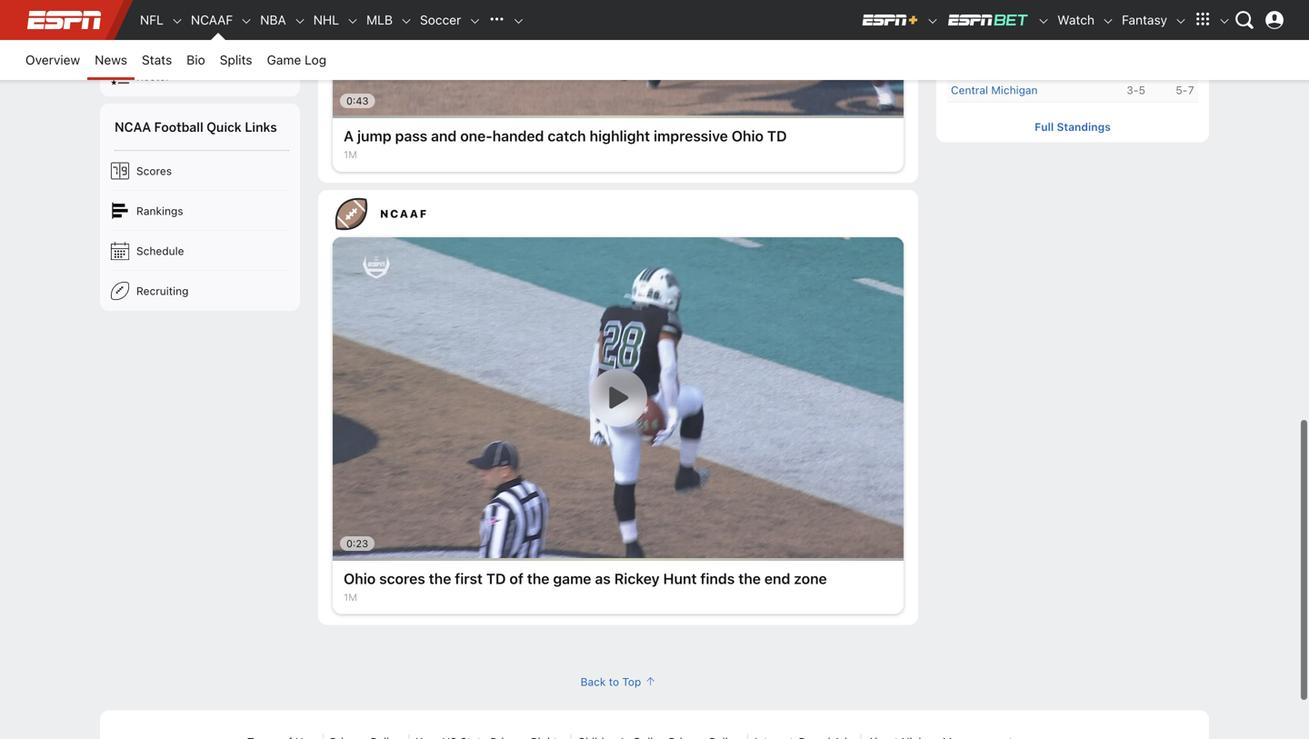 Task type: vqa. For each thing, say whether or not it's contained in the screenshot.
bottommost 3-5
yes



Task type: describe. For each thing, give the bounding box(es) containing it.
espn bet image
[[1038, 15, 1051, 27]]

1 schedule from the top
[[136, 30, 184, 43]]

3-5 for 5-7
[[1127, 83, 1146, 96]]

8
[[1188, 33, 1195, 45]]

recruiting
[[136, 284, 189, 297]]

rankings link
[[100, 191, 300, 231]]

stats
[[142, 52, 172, 67]]

highlight
[[590, 127, 650, 145]]

3 the from the left
[[739, 570, 761, 588]]

mlb link
[[359, 0, 400, 40]]

mlb image
[[400, 15, 413, 27]]

fantasy image
[[1175, 15, 1188, 27]]

3- for 5-
[[1127, 83, 1139, 96]]

quick
[[207, 119, 242, 135]]

back
[[581, 676, 606, 689]]

espn plus image
[[927, 15, 940, 27]]

mlb
[[367, 12, 393, 27]]

1m inside ohio scores the first td of the game as rickey hunt finds the end zone 1m
[[344, 592, 357, 603]]

finds
[[701, 570, 735, 588]]

pass
[[395, 127, 428, 145]]

back to top
[[581, 676, 641, 689]]

overview
[[25, 52, 80, 67]]

a jump pass and one-handed catch highlight impressive ohio td 1m
[[344, 127, 787, 161]]

michigan for eastern michigan
[[993, 7, 1040, 20]]

nhl
[[314, 12, 339, 27]]

soccer
[[420, 12, 461, 27]]

section containing eastern michigan
[[937, 0, 1210, 696]]

fantasy link
[[1115, 0, 1175, 40]]

4-8
[[1176, 33, 1195, 45]]

central
[[951, 83, 989, 96]]

a
[[344, 127, 354, 145]]

ncaa football quick links section
[[100, 0, 300, 696]]

bio
[[187, 52, 205, 67]]

2 the from the left
[[527, 570, 550, 588]]

catch
[[548, 127, 586, 145]]

1m inside "a jump pass and one-handed catch highlight impressive ohio td 1m"
[[344, 149, 357, 161]]

7 for 5-
[[1188, 83, 1195, 96]]

handed
[[493, 127, 544, 145]]

central michigan link
[[951, 81, 1038, 98]]

bio link
[[179, 40, 213, 80]]

3- for 4-
[[1127, 33, 1139, 45]]

0:23
[[346, 538, 368, 550]]

and
[[431, 127, 457, 145]]

5 for 5-7
[[1139, 83, 1146, 96]]

1 horizontal spatial ncaaf link
[[333, 190, 919, 237]]

michigan for central michigan
[[992, 83, 1038, 96]]

scores
[[379, 570, 425, 588]]

first
[[455, 570, 483, 588]]

to
[[609, 676, 619, 689]]

4
[[1139, 7, 1146, 20]]

soccer link
[[413, 0, 469, 40]]

news link
[[87, 40, 135, 80]]

scores link
[[100, 151, 300, 191]]

eastern michigan link
[[951, 5, 1040, 22]]

central michigan
[[951, 83, 1038, 96]]

roster link
[[100, 56, 300, 96]]

splits link
[[213, 40, 260, 80]]

rankings
[[136, 204, 183, 217]]

end
[[765, 570, 791, 588]]

4-4
[[1127, 7, 1146, 20]]

impressive
[[654, 127, 728, 145]]

one-
[[460, 127, 493, 145]]

standings
[[1057, 120, 1111, 133]]

4- for 4
[[1127, 7, 1139, 20]]

full
[[1035, 120, 1054, 133]]

nba link
[[253, 0, 294, 40]]

eastern michigan
[[951, 7, 1040, 20]]

ohio scores the first td of the game as rickey hunt finds the end zone 1m
[[344, 570, 827, 603]]

game
[[267, 52, 301, 67]]

jump
[[357, 127, 392, 145]]

nba
[[260, 12, 286, 27]]



Task type: locate. For each thing, give the bounding box(es) containing it.
ncaaf inside global navigation element
[[191, 12, 233, 27]]

1 vertical spatial td
[[486, 570, 506, 588]]

0 vertical spatial 3-
[[1127, 33, 1139, 45]]

ncaa
[[115, 119, 151, 135]]

2 7 from the top
[[1188, 83, 1195, 96]]

6-7
[[1176, 7, 1195, 20]]

splits
[[220, 52, 252, 67]]

espn bet image
[[947, 13, 1031, 27]]

nfl link
[[133, 0, 171, 40]]

nfl
[[140, 12, 164, 27]]

ncaaf image
[[240, 15, 253, 27]]

2 schedule from the top
[[136, 244, 184, 257]]

nba image
[[294, 15, 306, 27]]

ncaaf
[[191, 12, 233, 27], [380, 207, 428, 220]]

5 left 5-
[[1139, 83, 1146, 96]]

1 vertical spatial michigan
[[997, 33, 1043, 45]]

td inside "a jump pass and one-handed catch highlight impressive ohio td 1m"
[[767, 127, 787, 145]]

scores
[[136, 164, 172, 177]]

td inside ohio scores the first td of the game as rickey hunt finds the end zone 1m
[[486, 570, 506, 588]]

0 horizontal spatial ncaaf link
[[184, 0, 240, 40]]

2 list from the top
[[100, 151, 300, 311]]

1 7 from the top
[[1188, 7, 1195, 20]]

western michigan
[[951, 33, 1043, 45]]

links
[[245, 119, 277, 135]]

roster
[[136, 70, 170, 83]]

top
[[622, 676, 641, 689]]

more espn image
[[1190, 6, 1217, 34], [1219, 15, 1231, 27]]

0:43
[[346, 95, 369, 107]]

4- for 8
[[1176, 33, 1188, 45]]

0 vertical spatial michigan
[[993, 7, 1040, 20]]

1 vertical spatial ncaaf link
[[333, 190, 919, 237]]

2 vertical spatial michigan
[[992, 83, 1038, 96]]

game
[[553, 570, 592, 588]]

1 1m from the top
[[344, 149, 357, 161]]

as
[[595, 570, 611, 588]]

global navigation element
[[18, 0, 1291, 40]]

1 horizontal spatial more espn image
[[1219, 15, 1231, 27]]

0 vertical spatial td
[[767, 127, 787, 145]]

michigan inside western michigan link
[[997, 33, 1043, 45]]

1 vertical spatial 4-
[[1176, 33, 1188, 45]]

1 vertical spatial list
[[100, 151, 300, 311]]

5-7
[[1176, 83, 1195, 96]]

nhl image
[[347, 15, 359, 27]]

michigan down espn bet icon
[[997, 33, 1043, 45]]

michigan
[[993, 7, 1040, 20], [997, 33, 1043, 45], [992, 83, 1038, 96]]

1 horizontal spatial td
[[767, 127, 787, 145]]

michigan inside eastern michigan link
[[993, 7, 1040, 20]]

3-5 for 4-8
[[1127, 33, 1146, 45]]

list
[[100, 0, 300, 96], [100, 151, 300, 311]]

0 vertical spatial 1m
[[344, 149, 357, 161]]

1 horizontal spatial ncaaf
[[380, 207, 428, 220]]

michigan for western michigan
[[997, 33, 1043, 45]]

schedule down nfl
[[136, 30, 184, 43]]

1 3- from the top
[[1127, 33, 1139, 45]]

3- left 5-
[[1127, 83, 1139, 96]]

game log
[[267, 52, 327, 67]]

0 vertical spatial 3-5
[[1127, 33, 1146, 45]]

section
[[937, 0, 1210, 696]]

2 schedule link from the top
[[100, 231, 300, 271]]

0 vertical spatial 7
[[1188, 7, 1195, 20]]

full standings link
[[1035, 120, 1111, 133]]

of
[[510, 570, 524, 588]]

1 3-5 from the top
[[1127, 33, 1146, 45]]

schedule down rankings
[[136, 244, 184, 257]]

3-
[[1127, 33, 1139, 45], [1127, 83, 1139, 96]]

ohio right impressive
[[732, 127, 764, 145]]

1 horizontal spatial the
[[527, 570, 550, 588]]

game log link
[[260, 40, 334, 80]]

td right impressive
[[767, 127, 787, 145]]

5-
[[1176, 83, 1188, 96]]

michigan inside central michigan link
[[992, 83, 1038, 96]]

1 vertical spatial ncaaf
[[380, 207, 428, 220]]

schedule
[[136, 30, 184, 43], [136, 244, 184, 257]]

watch link
[[1051, 0, 1102, 40]]

4- down 'fantasy' 'image'
[[1176, 33, 1188, 45]]

2 3- from the top
[[1127, 83, 1139, 96]]

the left the end
[[739, 570, 761, 588]]

5
[[1139, 33, 1146, 45], [1139, 83, 1146, 96]]

0 horizontal spatial the
[[429, 570, 451, 588]]

ohio inside "a jump pass and one-handed catch highlight impressive ohio td 1m"
[[732, 127, 764, 145]]

1 vertical spatial 1m
[[344, 592, 357, 603]]

1 list from the top
[[100, 0, 300, 96]]

0 horizontal spatial more espn image
[[1190, 6, 1217, 34]]

michigan up western michigan
[[993, 7, 1040, 20]]

1m down 0:23
[[344, 592, 357, 603]]

ncaa football quick links
[[115, 119, 277, 135]]

ncaaf right 'nfl' image
[[191, 12, 233, 27]]

7
[[1188, 7, 1195, 20], [1188, 83, 1195, 96]]

zone
[[794, 570, 827, 588]]

more espn image right 'fantasy' 'image'
[[1190, 6, 1217, 34]]

0 horizontal spatial ncaaf
[[191, 12, 233, 27]]

1m
[[344, 149, 357, 161], [344, 592, 357, 603]]

1 horizontal spatial ohio
[[732, 127, 764, 145]]

4- right the watch image
[[1127, 7, 1139, 20]]

ncaaf link up bio
[[184, 0, 240, 40]]

7 down 8
[[1188, 83, 1195, 96]]

the
[[429, 570, 451, 588], [527, 570, 550, 588], [739, 570, 761, 588]]

1 5 from the top
[[1139, 33, 1146, 45]]

profile management image
[[1266, 11, 1284, 29]]

schedule link
[[100, 16, 300, 56], [100, 231, 300, 271]]

3- down fantasy
[[1127, 33, 1139, 45]]

the left first
[[429, 570, 451, 588]]

ohio down 0:23
[[344, 570, 376, 588]]

list containing schedule
[[100, 0, 300, 96]]

watch
[[1058, 12, 1095, 27]]

ncaaf down pass
[[380, 207, 428, 220]]

4-
[[1127, 7, 1139, 20], [1176, 33, 1188, 45]]

more sports image
[[512, 15, 525, 27]]

1 vertical spatial 7
[[1188, 83, 1195, 96]]

1 the from the left
[[429, 570, 451, 588]]

nhl link
[[306, 0, 347, 40]]

football
[[154, 119, 203, 135]]

more espn image right 6-7
[[1219, 15, 1231, 27]]

6-
[[1176, 7, 1188, 20]]

0 vertical spatial schedule link
[[100, 16, 300, 56]]

1 vertical spatial 3-5
[[1127, 83, 1146, 96]]

michigan right central
[[992, 83, 1038, 96]]

1 vertical spatial 3-
[[1127, 83, 1139, 96]]

ncaaf link
[[184, 0, 240, 40], [333, 190, 919, 237]]

td left of
[[486, 570, 506, 588]]

td
[[767, 127, 787, 145], [486, 570, 506, 588]]

eastern
[[951, 7, 990, 20]]

fantasy
[[1122, 12, 1168, 27]]

1 vertical spatial schedule link
[[100, 231, 300, 271]]

news
[[95, 52, 127, 67]]

espn+ image
[[861, 13, 920, 27]]

0 vertical spatial ncaaf
[[191, 12, 233, 27]]

stats link
[[135, 40, 179, 80]]

recruiting link
[[100, 271, 300, 311]]

watch image
[[1102, 15, 1115, 27]]

list containing scores
[[100, 151, 300, 311]]

western
[[951, 33, 994, 45]]

1 schedule link from the top
[[100, 16, 300, 56]]

page footer region
[[100, 705, 1210, 739]]

3-5
[[1127, 33, 1146, 45], [1127, 83, 1146, 96]]

1 vertical spatial schedule
[[136, 244, 184, 257]]

7 for 6-
[[1188, 7, 1195, 20]]

2 horizontal spatial the
[[739, 570, 761, 588]]

1 vertical spatial 5
[[1139, 83, 1146, 96]]

1 vertical spatial ohio
[[344, 570, 376, 588]]

1 horizontal spatial 4-
[[1176, 33, 1188, 45]]

3-5 down fantasy
[[1127, 33, 1146, 45]]

full standings
[[1035, 120, 1111, 133]]

5 down fantasy
[[1139, 33, 1146, 45]]

2 1m from the top
[[344, 592, 357, 603]]

rickey
[[615, 570, 660, 588]]

a jump pass and one-handed catch highlight impressive ohio td element
[[333, 0, 904, 172]]

western michigan link
[[951, 30, 1043, 48]]

0 vertical spatial 4-
[[1127, 7, 1139, 20]]

espn more sports home page image
[[483, 6, 510, 34]]

soccer image
[[469, 15, 481, 27]]

0 vertical spatial ohio
[[732, 127, 764, 145]]

nfl image
[[171, 15, 184, 27]]

0 vertical spatial list
[[100, 0, 300, 96]]

ohio
[[732, 127, 764, 145], [344, 570, 376, 588]]

overview link
[[18, 40, 87, 80]]

ncaaf link down highlight
[[333, 190, 919, 237]]

hunt
[[663, 570, 697, 588]]

0 horizontal spatial ohio
[[344, 570, 376, 588]]

5 for 4-8
[[1139, 33, 1146, 45]]

2 3-5 from the top
[[1127, 83, 1146, 96]]

0 vertical spatial schedule
[[136, 30, 184, 43]]

ohio scores the first td of the game as rickey hunt finds the end zone element
[[333, 237, 904, 614]]

7 right 'fantasy' 'image'
[[1188, 7, 1195, 20]]

0 vertical spatial 5
[[1139, 33, 1146, 45]]

ohio inside ohio scores the first td of the game as rickey hunt finds the end zone 1m
[[344, 570, 376, 588]]

log
[[305, 52, 327, 67]]

the right of
[[527, 570, 550, 588]]

0 vertical spatial ncaaf link
[[184, 0, 240, 40]]

0 horizontal spatial 4-
[[1127, 7, 1139, 20]]

3-5 left 5-
[[1127, 83, 1146, 96]]

2 5 from the top
[[1139, 83, 1146, 96]]

1m down a
[[344, 149, 357, 161]]

0 horizontal spatial td
[[486, 570, 506, 588]]



